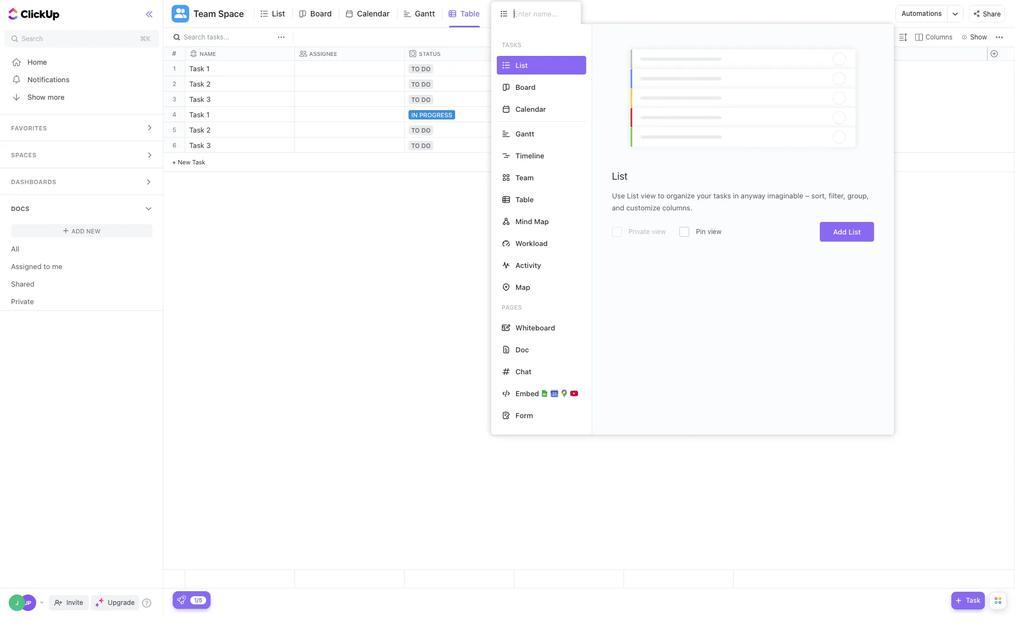 Task type: locate. For each thing, give the bounding box(es) containing it.
do
[[422, 65, 431, 72], [422, 81, 431, 88], [422, 96, 431, 103], [422, 127, 431, 134], [422, 142, 431, 149]]

do for 1st to do cell from the bottom
[[422, 142, 431, 149]]

grid
[[163, 47, 1015, 589]]

cell
[[295, 61, 405, 76], [515, 61, 624, 76], [295, 76, 405, 91], [515, 76, 624, 91], [295, 92, 405, 106], [515, 92, 624, 106], [295, 107, 405, 122], [515, 107, 624, 122], [295, 122, 405, 137], [515, 122, 624, 137], [295, 138, 405, 153], [515, 138, 624, 153]]

view down 'customize'
[[652, 228, 666, 236]]

4 to do from the top
[[411, 127, 431, 134]]

task 3 for third to do cell from the top
[[189, 95, 211, 104]]

2 for 1
[[173, 80, 176, 87]]

in left progress
[[411, 111, 418, 119]]

timeline
[[516, 151, 544, 160]]

press space to select this row. row containing 3
[[163, 92, 185, 107]]

to inside sidebar 'navigation'
[[43, 262, 50, 271]]

row group
[[163, 61, 185, 172], [185, 61, 734, 172], [988, 61, 1015, 172], [988, 571, 1015, 589]]

2 to do from the top
[[411, 81, 431, 88]]

search left tasks...
[[184, 33, 205, 41]]

board right list link
[[310, 9, 332, 18]]

to do for 1st to do cell
[[411, 65, 431, 72]]

me button
[[818, 31, 844, 44]]

to
[[411, 65, 420, 72], [411, 81, 420, 88], [411, 96, 420, 103], [411, 127, 420, 134], [411, 142, 420, 149], [658, 191, 665, 200], [43, 262, 50, 271]]

in right tasks
[[733, 191, 739, 200]]

1 vertical spatial team
[[516, 173, 534, 182]]

task 3 down task 2
[[189, 141, 211, 150]]

gantt link
[[415, 0, 440, 27]]

set priority image for ‎task 2
[[623, 77, 639, 93]]

4 do from the top
[[422, 127, 431, 134]]

list up the use
[[612, 171, 628, 182]]

2 left ‎task 2
[[173, 80, 176, 87]]

2 set priority element from the top
[[623, 77, 639, 93]]

list
[[272, 9, 285, 18], [612, 171, 628, 182], [627, 191, 639, 200], [849, 228, 861, 236]]

1 up task 2
[[206, 110, 210, 119]]

1 for task 1
[[206, 110, 210, 119]]

doc
[[516, 345, 529, 354]]

calendar right "board" link
[[357, 9, 390, 18]]

⌘k
[[140, 35, 151, 43]]

0 horizontal spatial add
[[71, 227, 85, 235]]

private down shared
[[11, 297, 34, 306]]

private down 'customize'
[[629, 228, 650, 236]]

2 task 3 from the top
[[189, 141, 211, 150]]

team space button
[[189, 2, 244, 26]]

favorites button
[[0, 115, 164, 141]]

‎task up ‎task 2
[[189, 64, 204, 73]]

task 3
[[189, 95, 211, 104], [189, 141, 211, 150]]

add left new
[[71, 227, 85, 235]]

showing
[[756, 33, 782, 41]]

list left "board" link
[[272, 9, 285, 18]]

gantt
[[415, 9, 435, 18], [516, 129, 535, 138]]

table left view dropdown button
[[460, 9, 480, 18]]

0 horizontal spatial table
[[460, 9, 480, 18]]

‎task 2
[[189, 80, 211, 88]]

organize
[[667, 191, 695, 200]]

3 inside 1 2 3 4 5 6
[[172, 95, 176, 103]]

view up 'customize'
[[641, 191, 656, 200]]

3 set priority image from the top
[[623, 138, 639, 155]]

0 horizontal spatial private
[[11, 297, 34, 306]]

0 vertical spatial private
[[629, 228, 650, 236]]

press space to select this row. row containing ‎task 2
[[185, 76, 734, 93]]

‎task for ‎task 2
[[189, 80, 204, 88]]

1 to do from the top
[[411, 65, 431, 72]]

team down the timeline
[[516, 173, 534, 182]]

0 horizontal spatial in
[[411, 111, 418, 119]]

gantt left "table" link
[[415, 9, 435, 18]]

1
[[206, 64, 210, 73], [173, 65, 176, 72], [206, 110, 210, 119]]

2 set priority image from the top
[[623, 92, 639, 109]]

share button
[[970, 5, 1006, 22]]

add for add new
[[71, 227, 85, 235]]

set priority image for task 1
[[623, 108, 639, 124]]

private
[[629, 228, 650, 236], [11, 297, 34, 306]]

search tasks...
[[184, 33, 229, 41]]

dashboards
[[11, 178, 56, 185]]

share
[[983, 10, 1001, 18]]

row group containing 1 2 3 4 5 6
[[163, 61, 185, 172]]

do for 1st to do cell
[[422, 65, 431, 72]]

1 horizontal spatial board
[[516, 83, 536, 91]]

private inside sidebar 'navigation'
[[11, 297, 34, 306]]

view for pin
[[708, 228, 722, 236]]

1 vertical spatial in
[[733, 191, 739, 200]]

0 vertical spatial map
[[534, 217, 549, 226]]

assignees
[[858, 33, 890, 41]]

2 inside 1 2 3 4 5 6
[[173, 80, 176, 87]]

set priority image for task 3
[[623, 138, 639, 155]]

task 3 down ‎task 2
[[189, 95, 211, 104]]

1 up ‎task 2
[[206, 64, 210, 73]]

chat
[[516, 367, 532, 376]]

1 down #
[[173, 65, 176, 72]]

calendar
[[357, 9, 390, 18], [516, 105, 546, 113]]

set priority element for the in progress cell
[[623, 108, 639, 124]]

in progress cell
[[405, 107, 515, 122]]

2 down the ‎task 1
[[206, 80, 211, 88]]

table up mind at the top of the page
[[516, 195, 534, 204]]

search
[[184, 33, 205, 41], [21, 35, 43, 43]]

view
[[641, 191, 656, 200], [652, 228, 666, 236], [708, 228, 722, 236]]

table link
[[460, 0, 484, 27]]

columns.
[[663, 204, 693, 212]]

2 for task
[[206, 126, 211, 134]]

0 horizontal spatial board
[[310, 9, 332, 18]]

press space to select this row. row containing 2
[[163, 76, 185, 92]]

notifications
[[27, 75, 69, 84]]

‎task down the ‎task 1
[[189, 80, 204, 88]]

2
[[206, 80, 211, 88], [173, 80, 176, 87], [206, 126, 211, 134]]

upgrade
[[108, 599, 135, 607]]

team
[[194, 9, 216, 19], [516, 173, 534, 182]]

and
[[612, 204, 625, 212]]

0 vertical spatial in
[[411, 111, 418, 119]]

add inside sidebar 'navigation'
[[71, 227, 85, 235]]

0 vertical spatial table
[[460, 9, 480, 18]]

mind
[[516, 217, 532, 226]]

row
[[185, 47, 734, 61]]

1/5
[[194, 597, 202, 604]]

1 horizontal spatial map
[[534, 217, 549, 226]]

5 do from the top
[[422, 142, 431, 149]]

3 set priority image from the top
[[623, 108, 639, 124]]

automations button
[[897, 5, 948, 22]]

1 horizontal spatial private
[[629, 228, 650, 236]]

2 set priority image from the top
[[623, 123, 639, 139]]

private view
[[629, 228, 666, 236]]

set priority element for fourth to do cell
[[623, 123, 639, 139]]

5 to do from the top
[[411, 142, 431, 149]]

board
[[310, 9, 332, 18], [516, 83, 536, 91]]

0 vertical spatial gantt
[[415, 9, 435, 18]]

search up home
[[21, 35, 43, 43]]

gantt up the timeline
[[516, 129, 535, 138]]

1 horizontal spatial table
[[516, 195, 534, 204]]

list right the use
[[627, 191, 639, 200]]

0 vertical spatial ‎task
[[189, 64, 204, 73]]

1 horizontal spatial gantt
[[516, 129, 535, 138]]

2 to do cell from the top
[[405, 76, 515, 91]]

6 set priority element from the top
[[623, 138, 639, 155]]

1 horizontal spatial search
[[184, 33, 205, 41]]

add
[[71, 227, 85, 235], [833, 228, 847, 236]]

row group containing ‎task 1
[[185, 61, 734, 172]]

1 set priority element from the top
[[623, 61, 639, 78]]

team for team
[[516, 173, 534, 182]]

0 horizontal spatial map
[[516, 283, 530, 292]]

team up search tasks...
[[194, 9, 216, 19]]

0 vertical spatial task 3
[[189, 95, 211, 104]]

0 horizontal spatial search
[[21, 35, 43, 43]]

1 set priority image from the top
[[623, 61, 639, 78]]

press space to select this row. row containing 6
[[163, 138, 185, 153]]

press space to select this row. row containing task 2
[[185, 122, 734, 139]]

1 horizontal spatial add
[[833, 228, 847, 236]]

more
[[48, 92, 65, 101]]

table
[[460, 9, 480, 18], [516, 195, 534, 204]]

set priority element
[[623, 61, 639, 78], [623, 77, 639, 93], [623, 92, 639, 109], [623, 108, 639, 124], [623, 123, 639, 139], [623, 138, 639, 155]]

0 horizontal spatial team
[[194, 9, 216, 19]]

1 task 3 from the top
[[189, 95, 211, 104]]

to do for third to do cell from the top
[[411, 96, 431, 103]]

in inside use list view to organize your tasks in anyway imaginable – sort, filter, group, and customize columns.
[[733, 191, 739, 200]]

shared
[[11, 280, 34, 288]]

1 vertical spatial ‎task
[[189, 80, 204, 88]]

5 set priority element from the top
[[623, 123, 639, 139]]

team inside button
[[194, 9, 216, 19]]

mind map
[[516, 217, 549, 226]]

set priority element for 1st to do cell
[[623, 61, 639, 78]]

3 for third to do cell from the top
[[206, 95, 211, 104]]

to do cell
[[405, 61, 515, 76], [405, 76, 515, 91], [405, 92, 515, 106], [405, 122, 515, 137], [405, 138, 515, 153]]

press space to select this row. row
[[163, 61, 185, 76], [185, 61, 734, 78], [163, 76, 185, 92], [185, 76, 734, 93], [163, 92, 185, 107], [185, 92, 734, 109], [163, 107, 185, 122], [185, 107, 734, 124], [163, 122, 185, 138], [185, 122, 734, 139], [163, 138, 185, 153], [185, 138, 734, 155], [185, 571, 734, 589]]

private for private
[[11, 297, 34, 306]]

3 do from the top
[[422, 96, 431, 103]]

1 vertical spatial gantt
[[516, 129, 535, 138]]

search for search
[[21, 35, 43, 43]]

2 do from the top
[[422, 81, 431, 88]]

use list view to organize your tasks in anyway imaginable – sort, filter, group, and customize columns.
[[612, 191, 869, 212]]

Enter name... field
[[513, 9, 572, 19]]

3 to do from the top
[[411, 96, 431, 103]]

workload
[[516, 239, 548, 248]]

1 vertical spatial board
[[516, 83, 536, 91]]

1 do from the top
[[422, 65, 431, 72]]

3 up 4
[[172, 95, 176, 103]]

‎task
[[189, 64, 204, 73], [189, 80, 204, 88]]

view right pin
[[708, 228, 722, 236]]

board down tasks
[[516, 83, 536, 91]]

set priority element for 4th to do cell from the bottom
[[623, 77, 639, 93]]

calendar up the timeline
[[516, 105, 546, 113]]

0 horizontal spatial calendar
[[357, 9, 390, 18]]

2 ‎task from the top
[[189, 80, 204, 88]]

1 vertical spatial calendar
[[516, 105, 546, 113]]

0 vertical spatial team
[[194, 9, 216, 19]]

add down filter,
[[833, 228, 847, 236]]

set priority element for third to do cell from the top
[[623, 92, 639, 109]]

invite
[[66, 599, 83, 607]]

search inside sidebar 'navigation'
[[21, 35, 43, 43]]

1 vertical spatial table
[[516, 195, 534, 204]]

in inside cell
[[411, 111, 418, 119]]

team space
[[194, 9, 244, 19]]

1 vertical spatial private
[[11, 297, 34, 306]]

2 down task 1
[[206, 126, 211, 134]]

map right mind at the top of the page
[[534, 217, 549, 226]]

set priority image
[[623, 61, 639, 78], [623, 92, 639, 109], [623, 108, 639, 124]]

1 set priority image from the top
[[623, 77, 639, 93]]

task
[[189, 95, 204, 104], [189, 110, 204, 119], [189, 126, 204, 134], [189, 141, 204, 150], [192, 159, 205, 166], [966, 597, 981, 605]]

1 horizontal spatial in
[[733, 191, 739, 200]]

private for private view
[[629, 228, 650, 236]]

tasks
[[502, 41, 522, 48]]

customize
[[627, 204, 661, 212]]

0 vertical spatial board
[[310, 9, 332, 18]]

favorites
[[11, 125, 47, 132]]

–
[[806, 191, 810, 200]]

1 inside 1 2 3 4 5 6
[[173, 65, 176, 72]]

3 set priority element from the top
[[623, 92, 639, 109]]

3 down ‎task 2
[[206, 95, 211, 104]]

#
[[172, 49, 176, 58]]

set priority image
[[623, 77, 639, 93], [623, 123, 639, 139], [623, 138, 639, 155]]

3
[[206, 95, 211, 104], [172, 95, 176, 103], [206, 141, 211, 150]]

4 set priority element from the top
[[623, 108, 639, 124]]

1 horizontal spatial team
[[516, 173, 534, 182]]

1 vertical spatial task 3
[[189, 141, 211, 150]]

to do
[[411, 65, 431, 72], [411, 81, 431, 88], [411, 96, 431, 103], [411, 127, 431, 134], [411, 142, 431, 149]]

3 down task 2
[[206, 141, 211, 150]]

board link
[[310, 0, 336, 27]]

1 ‎task from the top
[[189, 64, 204, 73]]

map down activity
[[516, 283, 530, 292]]

map
[[534, 217, 549, 226], [516, 283, 530, 292]]



Task type: describe. For each thing, give the bounding box(es) containing it.
add for add list
[[833, 228, 847, 236]]

to do for fourth to do cell
[[411, 127, 431, 134]]

use
[[612, 191, 625, 200]]

‎task 1
[[189, 64, 210, 73]]

grid containing ‎task 1
[[163, 47, 1015, 589]]

sidebar navigation
[[0, 0, 164, 618]]

new task
[[178, 159, 205, 166]]

list inside use list view to organize your tasks in anyway imaginable – sort, filter, group, and customize columns.
[[627, 191, 639, 200]]

2 for ‎task
[[206, 80, 211, 88]]

onboarding checklist button image
[[177, 596, 186, 605]]

task 3 for 1st to do cell from the bottom
[[189, 141, 211, 150]]

upgrade link
[[91, 596, 139, 611]]

me
[[52, 262, 62, 271]]

do for third to do cell from the top
[[422, 96, 431, 103]]

do for 4th to do cell from the bottom
[[422, 81, 431, 88]]

home link
[[0, 53, 164, 71]]

imaginable
[[768, 191, 804, 200]]

press space to select this row. row containing ‎task 1
[[185, 61, 734, 78]]

onboarding checklist button element
[[177, 596, 186, 605]]

1 vertical spatial map
[[516, 283, 530, 292]]

pages
[[502, 304, 522, 311]]

pin
[[696, 228, 706, 236]]

5 to do cell from the top
[[405, 138, 515, 153]]

group,
[[848, 191, 869, 200]]

to inside use list view to organize your tasks in anyway imaginable – sort, filter, group, and customize columns.
[[658, 191, 665, 200]]

progress
[[419, 111, 452, 119]]

team for team space
[[194, 9, 216, 19]]

show more
[[27, 92, 65, 101]]

new
[[86, 227, 101, 235]]

3 for 1st to do cell from the bottom
[[206, 141, 211, 150]]

automations
[[902, 9, 942, 18]]

your
[[697, 191, 712, 200]]

set priority image for task 2
[[623, 123, 639, 139]]

whiteboard
[[516, 323, 555, 332]]

to do for 1st to do cell from the bottom
[[411, 142, 431, 149]]

6
[[172, 142, 176, 149]]

in progress
[[411, 111, 452, 119]]

do for fourth to do cell
[[422, 127, 431, 134]]

tasks
[[714, 191, 731, 200]]

showing subtasks
[[756, 33, 812, 41]]

1 for ‎task 1
[[206, 64, 210, 73]]

4
[[172, 111, 176, 118]]

press space to select this row. row containing 5
[[163, 122, 185, 138]]

task 1
[[189, 110, 210, 119]]

home
[[27, 57, 47, 66]]

task 2
[[189, 126, 211, 134]]

3 to do cell from the top
[[405, 92, 515, 106]]

0 vertical spatial calendar
[[357, 9, 390, 18]]

Search tasks... text field
[[184, 30, 275, 45]]

assignees button
[[844, 31, 895, 44]]

tasks...
[[207, 33, 229, 41]]

sort,
[[812, 191, 827, 200]]

to do for 4th to do cell from the bottom
[[411, 81, 431, 88]]

notifications link
[[0, 71, 164, 88]]

1 2 3 4 5 6
[[172, 65, 176, 149]]

search for search tasks...
[[184, 33, 205, 41]]

subtasks
[[784, 33, 812, 41]]

press space to select this row. row containing 1
[[163, 61, 185, 76]]

new
[[178, 159, 191, 166]]

pin view
[[696, 228, 722, 236]]

view button
[[491, 7, 530, 21]]

0 horizontal spatial gantt
[[415, 9, 435, 18]]

list down group,
[[849, 228, 861, 236]]

set priority image for ‎task 1
[[623, 61, 639, 78]]

‎task for ‎task 1
[[189, 64, 204, 73]]

embed
[[516, 389, 539, 398]]

assigned
[[11, 262, 41, 271]]

anyway
[[741, 191, 766, 200]]

set priority element for 1st to do cell from the bottom
[[623, 138, 639, 155]]

1 to do cell from the top
[[405, 61, 515, 76]]

calendar link
[[357, 0, 394, 27]]

set priority image for task 3
[[623, 92, 639, 109]]

form
[[516, 411, 533, 420]]

view for private
[[652, 228, 666, 236]]

space
[[218, 9, 244, 19]]

activity
[[516, 261, 541, 270]]

5
[[173, 126, 176, 133]]

list link
[[272, 0, 290, 27]]

showing subtasks button
[[744, 31, 816, 44]]

me
[[830, 33, 839, 41]]

press space to select this row. row containing 4
[[163, 107, 185, 122]]

show
[[27, 92, 46, 101]]

add new
[[71, 227, 101, 235]]

press space to select this row. row containing task 1
[[185, 107, 734, 124]]

filter,
[[829, 191, 846, 200]]

all
[[11, 244, 19, 253]]

add list
[[833, 228, 861, 236]]

view
[[510, 9, 527, 18]]

docs
[[11, 205, 30, 212]]

4 to do cell from the top
[[405, 122, 515, 137]]

assigned to me
[[11, 262, 62, 271]]

1 horizontal spatial calendar
[[516, 105, 546, 113]]

view inside use list view to organize your tasks in anyway imaginable – sort, filter, group, and customize columns.
[[641, 191, 656, 200]]



Task type: vqa. For each thing, say whether or not it's contained in the screenshot.
FOR
no



